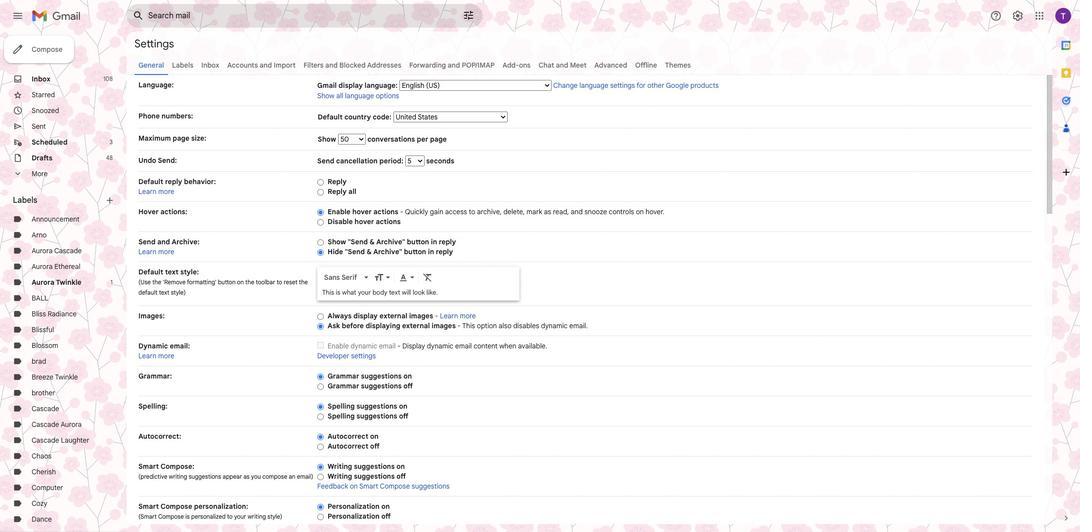 Task type: vqa. For each thing, say whether or not it's contained in the screenshot.
the bottommost Your
yes



Task type: describe. For each thing, give the bounding box(es) containing it.
general link
[[138, 61, 164, 70]]

default for default reply behavior: learn more
[[138, 177, 163, 186]]

send for send cancellation period:
[[317, 157, 334, 166]]

arno link
[[32, 231, 47, 240]]

breeze
[[32, 373, 53, 382]]

options
[[376, 91, 399, 100]]

size:
[[191, 134, 206, 143]]

aurora ethereal link
[[32, 262, 80, 271]]

display for always
[[353, 312, 378, 321]]

archive,
[[477, 208, 502, 217]]

what
[[342, 289, 356, 297]]

formatting options toolbar
[[320, 268, 516, 287]]

offline link
[[635, 61, 657, 70]]

option
[[477, 322, 497, 331]]

advanced
[[594, 61, 627, 70]]

remove formatting ‪(⌘\)‬ image
[[423, 273, 432, 283]]

learn up ask before displaying external images - this option also disables dynamic email. on the bottom
[[440, 312, 458, 321]]

bliss radiance link
[[32, 310, 77, 319]]

undo send:
[[138, 156, 177, 165]]

accounts
[[227, 61, 258, 70]]

1 vertical spatial inbox link
[[32, 75, 50, 84]]

laughter
[[61, 436, 89, 445]]

1 vertical spatial images
[[432, 322, 456, 331]]

1 horizontal spatial dynamic
[[427, 342, 453, 351]]

send:
[[158, 156, 177, 165]]

aurora for aurora ethereal
[[32, 262, 53, 271]]

aurora for aurora twinkle
[[32, 278, 54, 287]]

serif
[[342, 274, 357, 282]]

in for hide "send & archive" button in reply
[[428, 248, 434, 257]]

cascade for cascade link
[[32, 405, 59, 414]]

cancellation
[[336, 157, 378, 166]]

1 horizontal spatial inbox
[[201, 61, 219, 70]]

forwarding and pop/imap
[[409, 61, 495, 70]]

brad link
[[32, 357, 46, 366]]

ethereal
[[54, 262, 80, 271]]

hover for enable
[[352, 208, 372, 217]]

Show "Send & Archive" button in reply radio
[[317, 239, 324, 247]]

meet
[[570, 61, 587, 70]]

is inside the smart compose personalization: (smart compose is personalized to your writing style)
[[185, 514, 190, 521]]

0 horizontal spatial page
[[173, 134, 189, 143]]

grammar for grammar suggestions on
[[328, 372, 359, 381]]

hover.
[[646, 208, 665, 217]]

more inside default reply behavior: learn more
[[158, 187, 174, 196]]

actions:
[[160, 208, 187, 217]]

cascade laughter
[[32, 436, 89, 445]]

reply inside default reply behavior: learn more
[[165, 177, 182, 186]]

and for import
[[260, 61, 272, 70]]

advanced search options image
[[459, 5, 479, 25]]

cascade link
[[32, 405, 59, 414]]

in for show "send & archive" button in reply
[[431, 238, 437, 247]]

1 vertical spatial smart
[[359, 482, 378, 491]]

body
[[373, 289, 387, 297]]

show for show
[[318, 135, 338, 144]]

breeze twinkle
[[32, 373, 78, 382]]

read,
[[553, 208, 569, 217]]

compose right (smart at the left bottom of the page
[[158, 514, 184, 521]]

48
[[106, 154, 113, 162]]

suggestions for spelling suggestions on
[[356, 402, 397, 411]]

1 vertical spatial language
[[345, 91, 374, 100]]

and for archive:
[[157, 238, 170, 247]]

labels navigation
[[0, 32, 127, 533]]

on up feedback on smart compose suggestions link
[[396, 463, 405, 472]]

for
[[637, 81, 646, 90]]

drafts
[[32, 154, 52, 163]]

personalization for personalization on
[[328, 503, 380, 512]]

ask before displaying external images - this option also disables dynamic email.
[[328, 322, 588, 331]]

Hide "Send & Archive" button in reply radio
[[317, 249, 324, 256]]

1 horizontal spatial language
[[580, 81, 608, 90]]

labels link
[[172, 61, 193, 70]]

actions for enable
[[374, 208, 398, 217]]

Grammar suggestions off radio
[[317, 384, 324, 391]]

text down 'remove
[[159, 289, 169, 297]]

announcement link
[[32, 215, 79, 224]]

hide "send & archive" button in reply
[[328, 248, 453, 257]]

twinkle for breeze twinkle
[[55, 373, 78, 382]]

change language settings for other google products
[[553, 81, 719, 90]]

blissful
[[32, 326, 54, 335]]

language:
[[365, 81, 398, 90]]

forwarding and pop/imap link
[[409, 61, 495, 70]]

personalization:
[[194, 503, 248, 512]]

Autocorrect off radio
[[317, 444, 324, 451]]

and for blocked
[[325, 61, 338, 70]]

always
[[328, 312, 352, 321]]

undo
[[138, 156, 156, 165]]

mark
[[527, 208, 542, 217]]

& for hide
[[367, 248, 372, 257]]

- inside the enable dynamic email - display dynamic email content when available. developer settings
[[397, 342, 401, 351]]

actions for disable
[[376, 218, 401, 226]]

cascade aurora
[[32, 421, 82, 430]]

grammar for grammar suggestions off
[[328, 382, 359, 391]]

also
[[499, 322, 512, 331]]

twinkle for aurora twinkle
[[56, 278, 81, 287]]

on left hover. at the top right
[[636, 208, 644, 217]]

more
[[32, 170, 48, 178]]

language:
[[138, 81, 174, 89]]

Enable hover actions radio
[[317, 209, 324, 216]]

1 vertical spatial external
[[402, 322, 430, 331]]

chaos link
[[32, 452, 52, 461]]

1 vertical spatial this
[[462, 322, 475, 331]]

controls
[[609, 208, 634, 217]]

off up writing suggestions on on the left bottom of page
[[370, 442, 380, 451]]

to for your
[[227, 514, 233, 521]]

radiance
[[48, 310, 77, 319]]

images:
[[138, 312, 165, 321]]

smart for smart compose:
[[138, 463, 159, 472]]

blossom link
[[32, 342, 58, 350]]

0 vertical spatial inbox link
[[201, 61, 219, 70]]

display for gmail
[[339, 81, 363, 90]]

scheduled
[[32, 138, 68, 147]]

change
[[553, 81, 578, 90]]

default for default text style: (use the 'remove formatting' button on the toolbar to reset the default text style)
[[138, 268, 163, 277]]

show for show all language options
[[317, 91, 335, 100]]

learn inside default reply behavior: learn more
[[138, 187, 156, 196]]

more up ask before displaying external images - this option also disables dynamic email. on the bottom
[[460, 312, 476, 321]]

aurora cascade link
[[32, 247, 82, 256]]

- up ask before displaying external images - this option also disables dynamic email. on the bottom
[[435, 312, 438, 321]]

dance link
[[32, 516, 52, 524]]

send for send and archive: learn more
[[138, 238, 156, 247]]

cozy link
[[32, 500, 47, 509]]

text up 'remove
[[165, 268, 179, 277]]

off down personalization on
[[381, 513, 391, 522]]

0 vertical spatial images
[[409, 312, 433, 321]]

cascade up ethereal
[[54, 247, 82, 256]]

0 vertical spatial external
[[380, 312, 407, 321]]

cascade aurora link
[[32, 421, 82, 430]]

disables
[[513, 322, 539, 331]]

available.
[[518, 342, 547, 351]]

hover
[[138, 208, 159, 217]]

send cancellation period:
[[317, 157, 405, 166]]

like.
[[427, 289, 438, 297]]

display
[[402, 342, 425, 351]]

button for show "send & archive" button in reply
[[407, 238, 429, 247]]

brother
[[32, 389, 55, 398]]

dynamic email: learn more
[[138, 342, 190, 361]]

0 horizontal spatial this
[[322, 289, 334, 297]]

blissful link
[[32, 326, 54, 335]]

on down feedback on smart compose suggestions link
[[381, 503, 390, 512]]

gain
[[430, 208, 443, 217]]

disable
[[328, 218, 353, 226]]

conversations per page
[[366, 135, 447, 144]]

on inside the default text style: (use the 'remove formatting' button on the toolbar to reset the default text style)
[[237, 279, 244, 286]]

& for show
[[370, 238, 375, 247]]

chaos
[[32, 452, 52, 461]]

themes link
[[665, 61, 691, 70]]

main menu image
[[12, 10, 24, 22]]

labels heading
[[13, 196, 105, 206]]

before
[[342, 322, 364, 331]]

default for default country code:
[[318, 113, 343, 122]]

and right read,
[[571, 208, 583, 217]]

Spelling suggestions off radio
[[317, 414, 324, 421]]

delete,
[[503, 208, 525, 217]]

cascade for cascade aurora
[[32, 421, 59, 430]]

Disable hover actions radio
[[317, 219, 324, 226]]

appear
[[223, 474, 242, 481]]

style) inside the default text style: (use the 'remove formatting' button on the toolbar to reset the default text style)
[[171, 289, 186, 297]]

aurora ethereal
[[32, 262, 80, 271]]

writing inside smart compose: (predictive writing suggestions appear as you compose an email)
[[169, 474, 187, 481]]

off for spelling suggestions on
[[399, 412, 408, 421]]

0 horizontal spatial dynamic
[[351, 342, 377, 351]]



Task type: locate. For each thing, give the bounding box(es) containing it.
themes
[[665, 61, 691, 70]]

show up the hide
[[328, 238, 346, 247]]

your inside the smart compose personalization: (smart compose is personalized to your writing style)
[[234, 514, 246, 521]]

108
[[103, 75, 113, 83]]

hover for disable
[[355, 218, 374, 226]]

writing for writing suggestions off
[[328, 473, 352, 481]]

email.
[[569, 322, 588, 331]]

Grammar suggestions on radio
[[317, 374, 324, 381]]

1 vertical spatial archive"
[[373, 248, 402, 257]]

Always display external images radio
[[317, 313, 324, 321]]

to for archive,
[[469, 208, 475, 217]]

1 vertical spatial actions
[[376, 218, 401, 226]]

1 horizontal spatial style)
[[267, 514, 282, 521]]

labels for labels heading
[[13, 196, 37, 206]]

page
[[173, 134, 189, 143], [430, 135, 447, 144]]

compose down writing suggestions off
[[380, 482, 410, 491]]

1 horizontal spatial inbox link
[[201, 61, 219, 70]]

hover up "disable hover actions"
[[352, 208, 372, 217]]

reply for reply
[[328, 177, 347, 186]]

cascade laughter link
[[32, 436, 89, 445]]

Ask before displaying external images radio
[[317, 323, 324, 331]]

compose up personalized
[[161, 503, 192, 512]]

computer link
[[32, 484, 63, 493]]

enable for enable hover actions
[[328, 208, 351, 217]]

hide
[[328, 248, 343, 257]]

numbers:
[[162, 112, 193, 121]]

hover actions:
[[138, 208, 187, 217]]

default text style: (use the 'remove formatting' button on the toolbar to reset the default text style)
[[138, 268, 308, 297]]

spelling for spelling suggestions off
[[328, 412, 355, 421]]

on up spelling suggestions off
[[399, 402, 407, 411]]

2 vertical spatial reply
[[436, 248, 453, 257]]

text left will
[[389, 289, 400, 297]]

more inside dynamic email: learn more
[[158, 352, 174, 361]]

0 vertical spatial inbox
[[201, 61, 219, 70]]

more button
[[0, 166, 119, 182]]

this
[[322, 289, 334, 297], [462, 322, 475, 331]]

cherish
[[32, 468, 56, 477]]

2 autocorrect from the top
[[328, 442, 368, 451]]

send inside send and archive: learn more
[[138, 238, 156, 247]]

0 vertical spatial spelling
[[328, 402, 355, 411]]

2 vertical spatial to
[[227, 514, 233, 521]]

0 vertical spatial settings
[[610, 81, 635, 90]]

blocked
[[339, 61, 366, 70]]

spelling for spelling suggestions on
[[328, 402, 355, 411]]

writing right writing suggestions on option
[[328, 463, 352, 472]]

0 vertical spatial display
[[339, 81, 363, 90]]

2 spelling from the top
[[328, 412, 355, 421]]

0 horizontal spatial send
[[138, 238, 156, 247]]

2 enable from the top
[[328, 342, 349, 351]]

send down hover
[[138, 238, 156, 247]]

reply up formatting options toolbar
[[436, 248, 453, 257]]

to inside the default text style: (use the 'remove formatting' button on the toolbar to reset the default text style)
[[277, 279, 282, 286]]

import
[[274, 61, 296, 70]]

show down gmail
[[317, 91, 335, 100]]

this left option
[[462, 322, 475, 331]]

off up feedback on smart compose suggestions link
[[396, 473, 406, 481]]

2 vertical spatial show
[[328, 238, 346, 247]]

1 horizontal spatial your
[[358, 289, 371, 297]]

support image
[[990, 10, 1002, 22]]

2 vertical spatial default
[[138, 268, 163, 277]]

language down meet
[[580, 81, 608, 90]]

enable
[[328, 208, 351, 217], [328, 342, 349, 351]]

button for hide "send & archive" button in reply
[[404, 248, 426, 257]]

archive" down the show "send & archive" button in reply at the left top of the page
[[373, 248, 402, 257]]

button down the show "send & archive" button in reply at the left top of the page
[[404, 248, 426, 257]]

settings image
[[1012, 10, 1024, 22]]

accounts and import
[[227, 61, 296, 70]]

period:
[[379, 157, 403, 166]]

2 horizontal spatial the
[[299, 279, 308, 286]]

learn up (use
[[138, 248, 156, 257]]

external
[[380, 312, 407, 321], [402, 322, 430, 331]]

sans serif option
[[322, 273, 362, 283]]

0 vertical spatial is
[[336, 289, 340, 297]]

1 horizontal spatial page
[[430, 135, 447, 144]]

1 vertical spatial reply
[[328, 187, 347, 196]]

seconds
[[424, 157, 454, 166]]

2 vertical spatial button
[[218, 279, 236, 286]]

1 vertical spatial autocorrect
[[328, 442, 368, 451]]

1 horizontal spatial to
[[277, 279, 282, 286]]

inbox
[[201, 61, 219, 70], [32, 75, 50, 84]]

1 vertical spatial personalization
[[328, 513, 380, 522]]

breeze twinkle link
[[32, 373, 78, 382]]

'remove
[[163, 279, 186, 286]]

smart inside smart compose: (predictive writing suggestions appear as you compose an email)
[[138, 463, 159, 472]]

external down always display external images - learn more
[[402, 322, 430, 331]]

images up the enable dynamic email - display dynamic email content when available. developer settings
[[432, 322, 456, 331]]

0 vertical spatial &
[[370, 238, 375, 247]]

1 reply from the top
[[328, 177, 347, 186]]

0 vertical spatial writing
[[169, 474, 187, 481]]

inbox up starred
[[32, 75, 50, 84]]

Reply radio
[[317, 179, 324, 186]]

writing for writing suggestions on
[[328, 463, 352, 472]]

"send for show
[[348, 238, 368, 247]]

dynamic right display
[[427, 342, 453, 351]]

reply
[[328, 177, 347, 186], [328, 187, 347, 196]]

aurora cascade
[[32, 247, 82, 256]]

behavior:
[[184, 177, 216, 186]]

0 horizontal spatial to
[[227, 514, 233, 521]]

show "send & archive" button in reply
[[328, 238, 456, 247]]

the right "reset"
[[299, 279, 308, 286]]

0 vertical spatial twinkle
[[56, 278, 81, 287]]

filters and blocked addresses link
[[304, 61, 401, 70]]

1 enable from the top
[[328, 208, 351, 217]]

1 vertical spatial grammar
[[328, 382, 359, 391]]

page right per
[[430, 135, 447, 144]]

2 writing from the top
[[328, 473, 352, 481]]

settings left the for
[[610, 81, 635, 90]]

Search mail text field
[[148, 11, 435, 21]]

2 vertical spatial smart
[[138, 503, 159, 512]]

starred link
[[32, 90, 55, 99]]

settings up "grammar suggestions on"
[[351, 352, 376, 361]]

reply for hide "send & archive" button in reply
[[436, 248, 453, 257]]

twinkle down ethereal
[[56, 278, 81, 287]]

style) inside the smart compose personalization: (smart compose is personalized to your writing style)
[[267, 514, 282, 521]]

0 horizontal spatial the
[[152, 279, 161, 286]]

1 vertical spatial is
[[185, 514, 190, 521]]

compose inside button
[[32, 45, 63, 54]]

0 vertical spatial autocorrect
[[328, 433, 368, 441]]

add-
[[503, 61, 519, 70]]

default reply behavior: learn more
[[138, 177, 216, 196]]

0 vertical spatial reply
[[165, 177, 182, 186]]

1 horizontal spatial the
[[245, 279, 254, 286]]

writing up the feedback
[[328, 473, 352, 481]]

0 vertical spatial smart
[[138, 463, 159, 472]]

you
[[251, 474, 261, 481]]

gmail image
[[32, 6, 86, 26]]

spelling right spelling suggestions off radio
[[328, 412, 355, 421]]

on down writing suggestions off
[[350, 482, 358, 491]]

1 vertical spatial in
[[428, 248, 434, 257]]

0 horizontal spatial language
[[345, 91, 374, 100]]

the left toolbar
[[245, 279, 254, 286]]

writing suggestions on
[[328, 463, 405, 472]]

off for writing suggestions on
[[396, 473, 406, 481]]

sent
[[32, 122, 46, 131]]

learn more link for email:
[[138, 352, 174, 361]]

learn more link down archive:
[[138, 248, 174, 257]]

1 vertical spatial spelling
[[328, 412, 355, 421]]

2 email from the left
[[455, 342, 472, 351]]

Spelling suggestions on radio
[[317, 404, 324, 411]]

when
[[499, 342, 516, 351]]

display
[[339, 81, 363, 90], [353, 312, 378, 321]]

to down personalization:
[[227, 514, 233, 521]]

off for grammar suggestions on
[[403, 382, 413, 391]]

2 horizontal spatial dynamic
[[541, 322, 568, 331]]

0 vertical spatial language
[[580, 81, 608, 90]]

archive" for show
[[376, 238, 405, 247]]

1 vertical spatial inbox
[[32, 75, 50, 84]]

on down spelling suggestions off
[[370, 433, 379, 441]]

smart down writing suggestions off
[[359, 482, 378, 491]]

reply down "access"
[[439, 238, 456, 247]]

1 vertical spatial hover
[[355, 218, 374, 226]]

0 vertical spatial send
[[317, 157, 334, 166]]

and for pop/imap
[[448, 61, 460, 70]]

default inside default reply behavior: learn more
[[138, 177, 163, 186]]

on down display
[[403, 372, 412, 381]]

0 vertical spatial style)
[[171, 289, 186, 297]]

the right (use
[[152, 279, 161, 286]]

dynamic up developer settings link
[[351, 342, 377, 351]]

labels down more
[[13, 196, 37, 206]]

spelling suggestions off
[[328, 412, 408, 421]]

settings inside the enable dynamic email - display dynamic email content when available. developer settings
[[351, 352, 376, 361]]

learn inside dynamic email: learn more
[[138, 352, 156, 361]]

search mail image
[[130, 7, 147, 25]]

-
[[400, 208, 403, 217], [435, 312, 438, 321], [458, 322, 461, 331], [397, 342, 401, 351]]

learn inside send and archive: learn more
[[138, 248, 156, 257]]

0 vertical spatial writing
[[328, 463, 352, 472]]

button inside the default text style: (use the 'remove formatting' button on the toolbar to reset the default text style)
[[218, 279, 236, 286]]

1 vertical spatial writing
[[248, 514, 266, 521]]

2 personalization from the top
[[328, 513, 380, 522]]

grammar
[[328, 372, 359, 381], [328, 382, 359, 391]]

reply for reply all
[[328, 187, 347, 196]]

1 spelling from the top
[[328, 402, 355, 411]]

2 reply from the top
[[328, 187, 347, 196]]

change language settings for other google products link
[[553, 81, 719, 90]]

labels right general link
[[172, 61, 193, 70]]

grammar suggestions off
[[328, 382, 413, 391]]

autocorrect down autocorrect on
[[328, 442, 368, 451]]

1 email from the left
[[379, 342, 396, 351]]

style)
[[171, 289, 186, 297], [267, 514, 282, 521]]

0 vertical spatial hover
[[352, 208, 372, 217]]

0 vertical spatial as
[[544, 208, 551, 217]]

smart up (predictive in the left of the page
[[138, 463, 159, 472]]

show for show "send & archive" button in reply
[[328, 238, 346, 247]]

language down gmail display language:
[[345, 91, 374, 100]]

1 vertical spatial send
[[138, 238, 156, 247]]

all down gmail
[[336, 91, 343, 100]]

all down cancellation
[[348, 187, 356, 196]]

0 vertical spatial labels
[[172, 61, 193, 70]]

this down sans
[[322, 289, 334, 297]]

smart inside the smart compose personalization: (smart compose is personalized to your writing style)
[[138, 503, 159, 512]]

this is what your body text will look like.
[[322, 289, 438, 297]]

suggestions for spelling suggestions off
[[356, 412, 397, 421]]

offline
[[635, 61, 657, 70]]

an
[[289, 474, 295, 481]]

reply for show "send & archive" button in reply
[[439, 238, 456, 247]]

email
[[379, 342, 396, 351], [455, 342, 472, 351]]

style:
[[180, 268, 199, 277]]

reply down send:
[[165, 177, 182, 186]]

and left archive:
[[157, 238, 170, 247]]

"send down "disable hover actions"
[[348, 238, 368, 247]]

writing down personalization:
[[248, 514, 266, 521]]

default down undo
[[138, 177, 163, 186]]

1 writing from the top
[[328, 463, 352, 472]]

smart up (smart at the left bottom of the page
[[138, 503, 159, 512]]

suggestions for writing suggestions on
[[354, 463, 395, 472]]

0 horizontal spatial settings
[[351, 352, 376, 361]]

email down 'displaying'
[[379, 342, 396, 351]]

enable inside the enable dynamic email - display dynamic email content when available. developer settings
[[328, 342, 349, 351]]

style) down compose
[[267, 514, 282, 521]]

1 horizontal spatial email
[[455, 342, 472, 351]]

autocorrect for autocorrect off
[[328, 442, 368, 451]]

2 grammar from the top
[[328, 382, 359, 391]]

1 vertical spatial reply
[[439, 238, 456, 247]]

writing
[[328, 463, 352, 472], [328, 473, 352, 481]]

personalization for personalization off
[[328, 513, 380, 522]]

inbox inside labels navigation
[[32, 75, 50, 84]]

announcement
[[32, 215, 79, 224]]

pop/imap
[[462, 61, 495, 70]]

computer
[[32, 484, 63, 493]]

labels inside navigation
[[13, 196, 37, 206]]

off down "grammar suggestions on"
[[403, 382, 413, 391]]

1 horizontal spatial labels
[[172, 61, 193, 70]]

suggestions for grammar suggestions on
[[361, 372, 402, 381]]

1 horizontal spatial send
[[317, 157, 334, 166]]

button up hide "send & archive" button in reply
[[407, 238, 429, 247]]

1 vertical spatial twinkle
[[55, 373, 78, 382]]

0 vertical spatial this
[[322, 289, 334, 297]]

1 horizontal spatial as
[[544, 208, 551, 217]]

1 personalization from the top
[[328, 503, 380, 512]]

- left quickly
[[400, 208, 403, 217]]

0 horizontal spatial all
[[336, 91, 343, 100]]

1 vertical spatial all
[[348, 187, 356, 196]]

Writing suggestions off radio
[[317, 474, 324, 481]]

developer settings link
[[317, 352, 376, 361]]

0 vertical spatial archive"
[[376, 238, 405, 247]]

0 horizontal spatial style)
[[171, 289, 186, 297]]

"send for hide
[[345, 248, 365, 257]]

enable up developer
[[328, 342, 349, 351]]

code:
[[373, 113, 391, 122]]

1 vertical spatial enable
[[328, 342, 349, 351]]

default country code:
[[318, 113, 393, 122]]

0 vertical spatial your
[[358, 289, 371, 297]]

maximum page size:
[[138, 134, 206, 143]]

spelling right spelling suggestions on radio
[[328, 402, 355, 411]]

learn up hover
[[138, 187, 156, 196]]

brad
[[32, 357, 46, 366]]

in
[[431, 238, 437, 247], [428, 248, 434, 257]]

grammar down developer settings link
[[328, 372, 359, 381]]

2 the from the left
[[245, 279, 254, 286]]

grammar right 'grammar suggestions off' option
[[328, 382, 359, 391]]

and right filters
[[325, 61, 338, 70]]

drafts link
[[32, 154, 52, 163]]

archive" for hide
[[373, 248, 402, 257]]

1 horizontal spatial settings
[[610, 81, 635, 90]]

0 horizontal spatial inbox link
[[32, 75, 50, 84]]

labels for labels link
[[172, 61, 193, 70]]

None checkbox
[[317, 343, 324, 349]]

and inside send and archive: learn more
[[157, 238, 170, 247]]

1 the from the left
[[152, 279, 161, 286]]

grammar:
[[138, 372, 172, 381]]

all for show
[[336, 91, 343, 100]]

1 vertical spatial &
[[367, 248, 372, 257]]

0 horizontal spatial as
[[243, 474, 250, 481]]

0 horizontal spatial your
[[234, 514, 246, 521]]

writing inside the smart compose personalization: (smart compose is personalized to your writing style)
[[248, 514, 266, 521]]

and for meet
[[556, 61, 568, 70]]

- left option
[[458, 322, 461, 331]]

1 horizontal spatial this
[[462, 322, 475, 331]]

default inside the default text style: (use the 'remove formatting' button on the toolbar to reset the default text style)
[[138, 268, 163, 277]]

more down dynamic
[[158, 352, 174, 361]]

1 vertical spatial as
[[243, 474, 250, 481]]

Writing suggestions on radio
[[317, 464, 324, 471]]

labels
[[172, 61, 193, 70], [13, 196, 37, 206]]

dance
[[32, 516, 52, 524]]

hover right disable at the top of the page
[[355, 218, 374, 226]]

ons
[[519, 61, 531, 70]]

off down spelling suggestions on
[[399, 412, 408, 421]]

Personalization on radio
[[317, 504, 324, 512]]

suggestions for grammar suggestions off
[[361, 382, 402, 391]]

aurora for aurora cascade
[[32, 247, 53, 256]]

cascade for cascade laughter
[[32, 436, 59, 445]]

display up the show all language options link
[[339, 81, 363, 90]]

show down default country code:
[[318, 135, 338, 144]]

send
[[317, 157, 334, 166], [138, 238, 156, 247]]

0 vertical spatial button
[[407, 238, 429, 247]]

suggestions for writing suggestions off
[[354, 473, 395, 481]]

more up hover actions:
[[158, 187, 174, 196]]

1 vertical spatial writing
[[328, 473, 352, 481]]

aurora up "laughter"
[[61, 421, 82, 430]]

1 autocorrect from the top
[[328, 433, 368, 441]]

send up reply radio
[[317, 157, 334, 166]]

1 vertical spatial "send
[[345, 248, 365, 257]]

0 horizontal spatial labels
[[13, 196, 37, 206]]

actions up the show "send & archive" button in reply at the left top of the page
[[376, 218, 401, 226]]

bliss
[[32, 310, 46, 319]]

and left 'import'
[[260, 61, 272, 70]]

0 horizontal spatial inbox
[[32, 75, 50, 84]]

suggestions inside smart compose: (predictive writing suggestions appear as you compose an email)
[[189, 474, 221, 481]]

autocorrect for autocorrect on
[[328, 433, 368, 441]]

filters and blocked addresses
[[304, 61, 401, 70]]

country
[[344, 113, 371, 122]]

inbox link
[[201, 61, 219, 70], [32, 75, 50, 84]]

0 vertical spatial reply
[[328, 177, 347, 186]]

default
[[318, 113, 343, 122], [138, 177, 163, 186], [138, 268, 163, 277]]

default left country
[[318, 113, 343, 122]]

learn more link up ask before displaying external images - this option also disables dynamic email. on the bottom
[[440, 312, 476, 321]]

learn more link down dynamic
[[138, 352, 174, 361]]

reset
[[284, 279, 297, 286]]

accounts and import link
[[227, 61, 296, 70]]

external up 'displaying'
[[380, 312, 407, 321]]

0 vertical spatial actions
[[374, 208, 398, 217]]

button right the formatting'
[[218, 279, 236, 286]]

1 grammar from the top
[[328, 372, 359, 381]]

content
[[474, 342, 498, 351]]

blossom
[[32, 342, 58, 350]]

and right chat
[[556, 61, 568, 70]]

your right "what"
[[358, 289, 371, 297]]

as inside smart compose: (predictive writing suggestions appear as you compose an email)
[[243, 474, 250, 481]]

Reply all radio
[[317, 189, 324, 196]]

more inside send and archive: learn more
[[158, 248, 174, 257]]

learn down dynamic
[[138, 352, 156, 361]]

show all language options link
[[317, 91, 399, 100]]

tab list
[[1052, 32, 1080, 497]]

starred
[[32, 90, 55, 99]]

0 vertical spatial to
[[469, 208, 475, 217]]

personalization up personalization off
[[328, 503, 380, 512]]

Personalization off radio
[[317, 514, 324, 521]]

- left display
[[397, 342, 401, 351]]

learn more link for reply
[[138, 187, 174, 196]]

reply up reply all
[[328, 177, 347, 186]]

text
[[165, 268, 179, 277], [389, 289, 400, 297], [159, 289, 169, 297]]

0 vertical spatial show
[[317, 91, 335, 100]]

aurora up ball
[[32, 278, 54, 287]]

phone numbers:
[[138, 112, 193, 121]]

Autocorrect on radio
[[317, 434, 324, 441]]

1 horizontal spatial writing
[[248, 514, 266, 521]]

None search field
[[127, 4, 482, 28]]

1 vertical spatial your
[[234, 514, 246, 521]]

to right "access"
[[469, 208, 475, 217]]

compose
[[32, 45, 63, 54], [380, 482, 410, 491], [161, 503, 192, 512], [158, 514, 184, 521]]

0 vertical spatial default
[[318, 113, 343, 122]]

reply right reply all radio
[[328, 187, 347, 196]]

to inside the smart compose personalization: (smart compose is personalized to your writing style)
[[227, 514, 233, 521]]

personalization down personalization on
[[328, 513, 380, 522]]

snoozed
[[32, 106, 59, 115]]

1 vertical spatial default
[[138, 177, 163, 186]]

more down archive:
[[158, 248, 174, 257]]

dynamic
[[138, 342, 168, 351]]

all for reply
[[348, 187, 356, 196]]

3 the from the left
[[299, 279, 308, 286]]

page left size:
[[173, 134, 189, 143]]

aurora up aurora twinkle link at left
[[32, 262, 53, 271]]

1 horizontal spatial is
[[336, 289, 340, 297]]

learn more link for and
[[138, 248, 174, 257]]

autocorrect up 'autocorrect off'
[[328, 433, 368, 441]]

2 horizontal spatial to
[[469, 208, 475, 217]]

as left you
[[243, 474, 250, 481]]

feedback
[[317, 482, 348, 491]]

0 vertical spatial personalization
[[328, 503, 380, 512]]

and left pop/imap
[[448, 61, 460, 70]]

smart for smart compose personalization:
[[138, 503, 159, 512]]

enable for enable dynamic email
[[328, 342, 349, 351]]

compose button
[[4, 36, 74, 63]]

email)
[[297, 474, 313, 481]]

0 vertical spatial "send
[[348, 238, 368, 247]]



